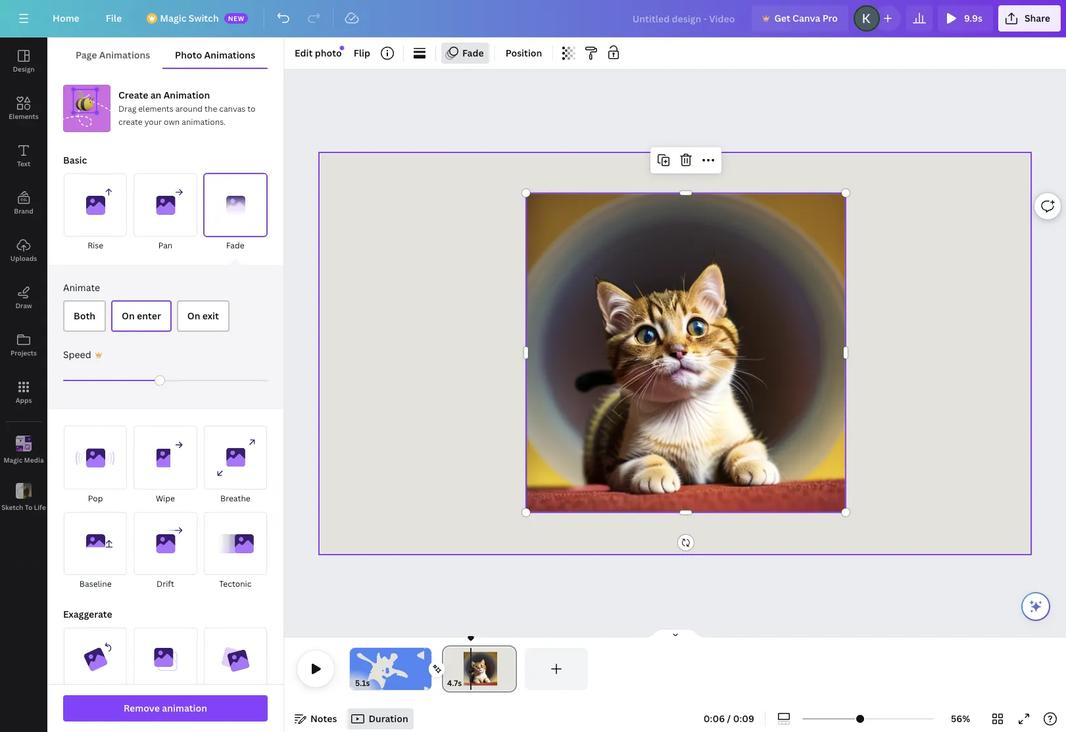 Task type: describe. For each thing, give the bounding box(es) containing it.
tectonic image
[[204, 512, 267, 576]]

the
[[205, 103, 217, 114]]

rise button
[[63, 173, 128, 253]]

projects
[[11, 349, 37, 358]]

animations.
[[182, 116, 226, 128]]

drift button
[[133, 511, 198, 592]]

trimming, start edge slider for first the trimming, end edge slider from right
[[442, 649, 454, 691]]

photo animations
[[175, 49, 255, 61]]

page animations button
[[63, 43, 163, 68]]

duration button
[[348, 709, 413, 730]]

breathe button
[[203, 426, 268, 506]]

design button
[[0, 37, 47, 85]]

neon image
[[134, 628, 197, 691]]

to
[[25, 503, 32, 512]]

draw button
[[0, 274, 47, 322]]

elements button
[[0, 85, 47, 132]]

page
[[76, 49, 97, 61]]

drift
[[157, 579, 174, 590]]

design
[[13, 64, 35, 74]]

fade inside popup button
[[462, 47, 484, 59]]

4.7s
[[447, 678, 462, 689]]

own
[[164, 116, 180, 128]]

get canva pro
[[774, 12, 838, 24]]

scrapbook image
[[204, 628, 267, 692]]

magic media button
[[0, 427, 47, 474]]

2 trimming, end edge slider from the left
[[505, 649, 517, 691]]

hide pages image
[[644, 629, 707, 639]]

basic
[[63, 154, 87, 166]]

photo animations button
[[163, 43, 268, 68]]

animations for page animations
[[99, 49, 150, 61]]

/
[[727, 713, 731, 725]]

speed
[[63, 349, 91, 361]]

file
[[106, 12, 122, 24]]

flip button
[[348, 43, 376, 64]]

baseline image
[[64, 512, 127, 576]]

remove
[[124, 702, 160, 715]]

remove animation button
[[63, 696, 268, 722]]

your
[[144, 116, 162, 128]]

wipe
[[156, 493, 175, 504]]

pop button
[[63, 426, 128, 506]]

fade image
[[204, 174, 267, 237]]

life
[[34, 503, 46, 512]]

pop image
[[64, 426, 127, 490]]

magic media
[[4, 455, 44, 465]]

on for on enter
[[122, 310, 135, 323]]

on enter
[[122, 310, 161, 323]]

tectonic
[[219, 579, 252, 590]]

sketch to life button
[[0, 474, 47, 522]]

uploads
[[10, 254, 37, 263]]

notes
[[310, 713, 337, 725]]

canva assistant image
[[1028, 599, 1044, 615]]

breathe
[[220, 493, 250, 504]]

fade inside button
[[226, 240, 244, 251]]

Page title text field
[[468, 677, 473, 691]]

uploads button
[[0, 227, 47, 274]]

rise
[[88, 240, 103, 251]]

on for on exit
[[187, 310, 200, 323]]

around
[[175, 103, 203, 114]]

9.9s
[[964, 12, 983, 24]]

side panel tab list
[[0, 37, 47, 522]]

flip
[[354, 47, 370, 59]]

photo
[[315, 47, 342, 59]]

text button
[[0, 132, 47, 180]]

pan
[[158, 240, 173, 251]]

create
[[118, 89, 148, 101]]

position
[[506, 47, 542, 59]]

animate
[[63, 282, 100, 294]]

media
[[24, 455, 44, 465]]

on exit button
[[177, 301, 229, 332]]

duration
[[369, 713, 408, 725]]

baseline
[[79, 579, 112, 590]]

edit
[[295, 47, 313, 59]]

canvas
[[219, 103, 246, 114]]

4.7s button
[[447, 677, 462, 691]]

text
[[17, 159, 30, 168]]

enter
[[137, 310, 161, 323]]

both
[[74, 310, 95, 323]]

apps
[[16, 396, 32, 405]]



Task type: locate. For each thing, give the bounding box(es) containing it.
1 horizontal spatial trimming, end edge slider
[[505, 649, 517, 691]]

pan image
[[134, 174, 197, 237]]

on enter button
[[111, 301, 172, 332]]

animations for photo animations
[[204, 49, 255, 61]]

5.1s
[[355, 678, 370, 689]]

get
[[774, 12, 790, 24]]

Design title text field
[[622, 5, 747, 32]]

0 horizontal spatial on
[[122, 310, 135, 323]]

2 animations from the left
[[204, 49, 255, 61]]

sketch to life
[[1, 503, 46, 512]]

trimming, start edge slider for first the trimming, end edge slider
[[350, 649, 359, 691]]

1 vertical spatial magic
[[4, 455, 23, 465]]

1 horizontal spatial on
[[187, 310, 200, 323]]

edit photo
[[295, 47, 342, 59]]

on left exit
[[187, 310, 200, 323]]

0 vertical spatial magic
[[160, 12, 186, 24]]

fade button
[[203, 173, 268, 253]]

page animations
[[76, 49, 150, 61]]

magic for magic switch
[[160, 12, 186, 24]]

0 horizontal spatial animations
[[99, 49, 150, 61]]

fade down 'fade' image
[[226, 240, 244, 251]]

on
[[122, 310, 135, 323], [187, 310, 200, 323]]

0:09
[[733, 713, 754, 725]]

drag
[[118, 103, 136, 114]]

new
[[228, 14, 245, 23]]

1 trimming, end edge slider from the left
[[422, 649, 431, 691]]

position button
[[500, 43, 547, 64]]

1 horizontal spatial fade
[[462, 47, 484, 59]]

wipe image
[[134, 426, 197, 490]]

trimming, end edge slider
[[422, 649, 431, 691], [505, 649, 517, 691]]

photo
[[175, 49, 202, 61]]

magic switch
[[160, 12, 219, 24]]

0 vertical spatial fade
[[462, 47, 484, 59]]

2 trimming, start edge slider from the left
[[442, 649, 454, 691]]

baseline button
[[63, 511, 128, 592]]

trimming, start edge slider
[[350, 649, 359, 691], [442, 649, 454, 691]]

9.9s button
[[938, 5, 993, 32]]

trimming, end edge slider left 4.7s
[[422, 649, 431, 691]]

elements
[[9, 112, 39, 121]]

main menu bar
[[0, 0, 1066, 37]]

apps button
[[0, 369, 47, 416]]

fade left position
[[462, 47, 484, 59]]

2 on from the left
[[187, 310, 200, 323]]

56% button
[[939, 709, 982, 730]]

sketch
[[1, 503, 23, 512]]

magic
[[160, 12, 186, 24], [4, 455, 23, 465]]

tectonic button
[[203, 511, 268, 592]]

0 horizontal spatial trimming, start edge slider
[[350, 649, 359, 691]]

home
[[53, 12, 79, 24]]

notes button
[[289, 709, 342, 730]]

file button
[[95, 5, 132, 32]]

0 horizontal spatial trimming, end edge slider
[[422, 649, 431, 691]]

0:06 / 0:09
[[704, 713, 754, 725]]

trimming, start edge slider left page title text box
[[442, 649, 454, 691]]

1 horizontal spatial magic
[[160, 12, 186, 24]]

animation
[[164, 89, 210, 101]]

magic inside "button"
[[4, 455, 23, 465]]

1 horizontal spatial animations
[[204, 49, 255, 61]]

0 horizontal spatial magic
[[4, 455, 23, 465]]

on exit
[[187, 310, 219, 323]]

animations down file dropdown button
[[99, 49, 150, 61]]

fade
[[462, 47, 484, 59], [226, 240, 244, 251]]

edit photo button
[[289, 43, 347, 64]]

1 horizontal spatial trimming, start edge slider
[[442, 649, 454, 691]]

new image
[[340, 46, 344, 50]]

animations
[[99, 49, 150, 61], [204, 49, 255, 61]]

draw
[[15, 301, 32, 310]]

create
[[118, 116, 143, 128]]

home link
[[42, 5, 90, 32]]

tumble image
[[64, 628, 127, 691]]

wipe button
[[133, 426, 198, 506]]

trimming, end edge slider right page title text box
[[505, 649, 517, 691]]

brand
[[14, 207, 33, 216]]

exaggerate
[[63, 608, 112, 621]]

share
[[1025, 12, 1050, 24]]

pop
[[88, 493, 103, 504]]

magic left switch
[[160, 12, 186, 24]]

fade button
[[441, 43, 489, 64]]

elements
[[138, 103, 173, 114]]

1 animations from the left
[[99, 49, 150, 61]]

magic for magic media
[[4, 455, 23, 465]]

breathe image
[[204, 426, 267, 490]]

canva
[[793, 12, 820, 24]]

0 horizontal spatial fade
[[226, 240, 244, 251]]

1 on from the left
[[122, 310, 135, 323]]

an
[[150, 89, 161, 101]]

magic left the media
[[4, 455, 23, 465]]

get canva pro button
[[752, 5, 848, 32]]

brand button
[[0, 180, 47, 227]]

to
[[247, 103, 256, 114]]

5.1s button
[[355, 677, 370, 691]]

1 trimming, start edge slider from the left
[[350, 649, 359, 691]]

0:06
[[704, 713, 725, 725]]

56%
[[951, 713, 970, 725]]

pan button
[[133, 173, 198, 253]]

animations down the new
[[204, 49, 255, 61]]

create an animation drag elements around the canvas to create your own animations.
[[118, 89, 256, 128]]

on left enter
[[122, 310, 135, 323]]

on inside button
[[122, 310, 135, 323]]

drift image
[[134, 512, 197, 576]]

trimming, start edge slider up duration 'button'
[[350, 649, 359, 691]]

rise image
[[64, 174, 127, 237]]

switch
[[189, 12, 219, 24]]

on inside button
[[187, 310, 200, 323]]

magic inside main menu bar
[[160, 12, 186, 24]]

animation
[[162, 702, 207, 715]]

both button
[[63, 301, 106, 332]]

1 vertical spatial fade
[[226, 240, 244, 251]]

exit
[[202, 310, 219, 323]]



Task type: vqa. For each thing, say whether or not it's contained in the screenshot.
Home "link"
yes



